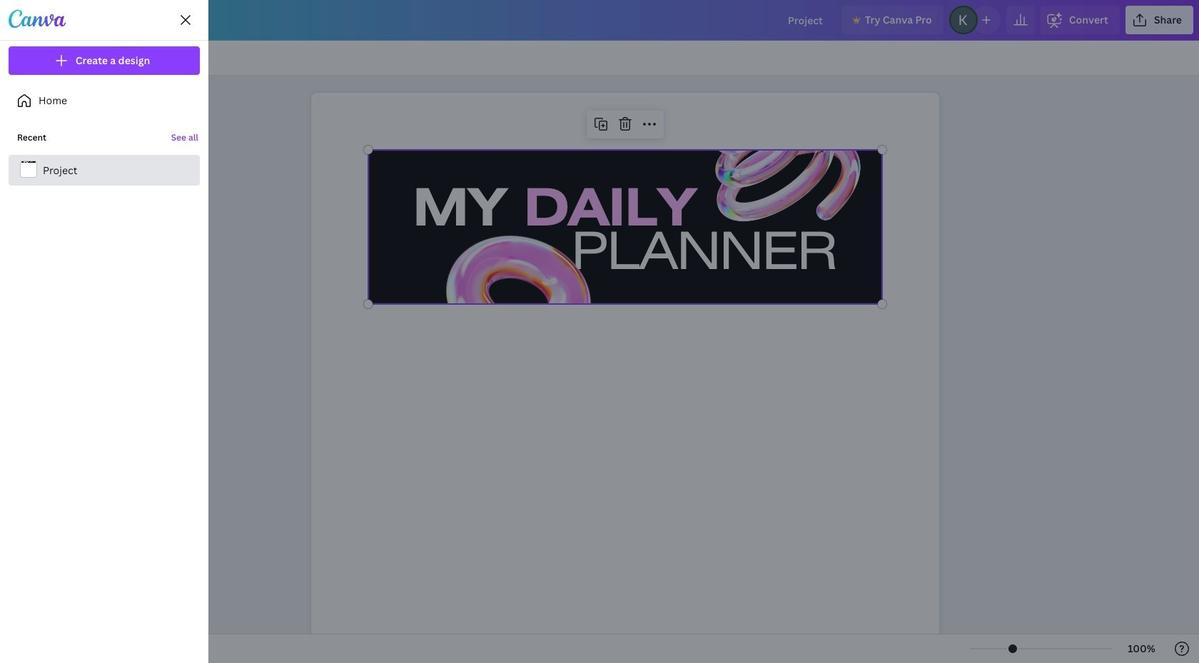 Task type: locate. For each thing, give the bounding box(es) containing it.
None text field
[[311, 85, 940, 664]]

Design title text field
[[777, 6, 836, 34]]

list
[[9, 121, 200, 186]]

main menu bar
[[0, 0, 1200, 41]]



Task type: vqa. For each thing, say whether or not it's contained in the screenshot.
leftmost 'Team 1' 'element'
no



Task type: describe. For each thing, give the bounding box(es) containing it.
side panel tab list
[[0, 41, 51, 349]]



